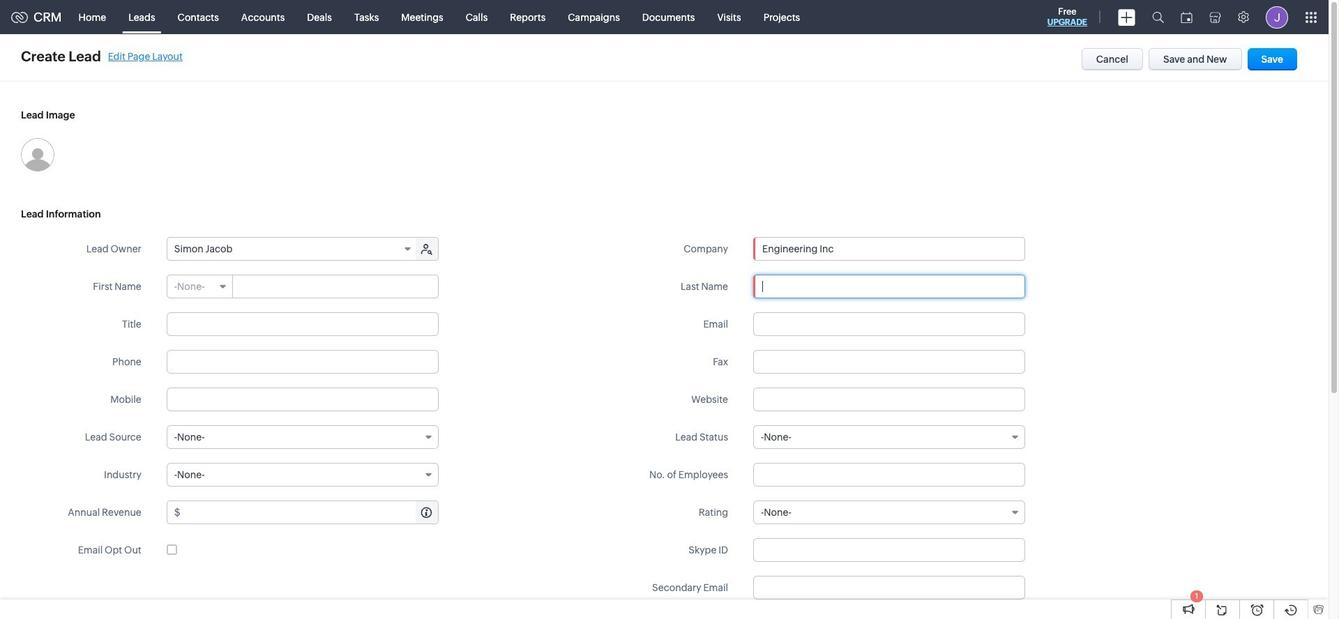 Task type: locate. For each thing, give the bounding box(es) containing it.
None field
[[167, 238, 417, 260], [754, 238, 1025, 260], [167, 275, 233, 298], [167, 425, 439, 449], [753, 425, 1025, 449], [167, 463, 439, 487], [753, 501, 1025, 524], [167, 238, 417, 260], [754, 238, 1025, 260], [167, 275, 233, 298], [167, 425, 439, 449], [753, 425, 1025, 449], [167, 463, 439, 487], [753, 501, 1025, 524]]

search image
[[1152, 11, 1164, 23]]

logo image
[[11, 12, 28, 23]]

search element
[[1144, 0, 1172, 34]]

profile element
[[1257, 0, 1296, 34]]

create menu image
[[1118, 9, 1135, 25]]

None text field
[[753, 312, 1025, 336]]

None text field
[[754, 238, 1025, 260], [753, 275, 1025, 298], [233, 275, 438, 298], [167, 312, 439, 336], [167, 350, 439, 374], [753, 350, 1025, 374], [167, 388, 439, 411], [753, 388, 1025, 411], [753, 463, 1025, 487], [182, 501, 438, 524], [753, 538, 1025, 562], [753, 576, 1025, 600], [754, 238, 1025, 260], [753, 275, 1025, 298], [233, 275, 438, 298], [167, 312, 439, 336], [167, 350, 439, 374], [753, 350, 1025, 374], [167, 388, 439, 411], [753, 388, 1025, 411], [753, 463, 1025, 487], [182, 501, 438, 524], [753, 538, 1025, 562], [753, 576, 1025, 600]]

create menu element
[[1110, 0, 1144, 34]]

calendar image
[[1181, 12, 1193, 23]]



Task type: describe. For each thing, give the bounding box(es) containing it.
image image
[[21, 138, 54, 172]]

profile image
[[1266, 6, 1288, 28]]



Task type: vqa. For each thing, say whether or not it's contained in the screenshot.
Search icon
yes



